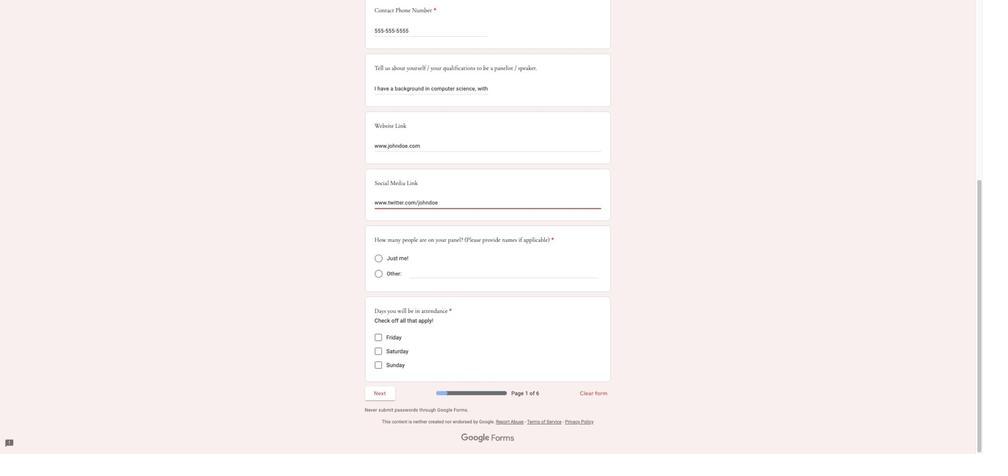 Task type: vqa. For each thing, say whether or not it's contained in the screenshot.
Tools menu item
no



Task type: locate. For each thing, give the bounding box(es) containing it.
Friday checkbox
[[375, 335, 382, 342]]

progress bar
[[436, 392, 507, 396]]

Saturday checkbox
[[375, 348, 382, 356]]

heading
[[375, 6, 437, 15], [375, 236, 554, 245], [375, 307, 452, 316]]

1 vertical spatial heading
[[375, 236, 554, 245]]

list
[[365, 0, 611, 382], [375, 331, 601, 373]]

None radio
[[375, 271, 382, 278]]

None text field
[[375, 84, 488, 94]]

just me! image
[[375, 255, 382, 263]]

sunday image
[[375, 363, 381, 369]]

0 vertical spatial heading
[[375, 6, 437, 15]]

required question element for first heading from the top
[[432, 6, 437, 15]]

None text field
[[375, 27, 488, 36], [375, 142, 601, 152], [375, 199, 601, 209], [375, 27, 488, 36], [375, 142, 601, 152], [375, 199, 601, 209]]

google image
[[462, 434, 490, 444]]

report a problem to google image
[[5, 440, 14, 449]]

Other response text field
[[410, 270, 598, 278]]

saturday image
[[375, 349, 381, 355]]

required question element
[[432, 6, 437, 15], [550, 236, 554, 245], [448, 307, 452, 316]]

2 vertical spatial heading
[[375, 307, 452, 316]]

1 horizontal spatial required question element
[[448, 307, 452, 316]]

1 vertical spatial required question element
[[550, 236, 554, 245]]

0 vertical spatial required question element
[[432, 6, 437, 15]]

required question element for 1st heading from the bottom
[[448, 307, 452, 316]]

2 horizontal spatial required question element
[[550, 236, 554, 245]]

2 vertical spatial required question element
[[448, 307, 452, 316]]

0 horizontal spatial required question element
[[432, 6, 437, 15]]

2 heading from the top
[[375, 236, 554, 245]]



Task type: describe. For each thing, give the bounding box(es) containing it.
friday image
[[375, 335, 381, 341]]

Sunday checkbox
[[375, 362, 382, 369]]

3 heading from the top
[[375, 307, 452, 316]]

Just me! radio
[[375, 255, 382, 263]]

1 heading from the top
[[375, 6, 437, 15]]

required question element for second heading from the bottom
[[550, 236, 554, 245]]



